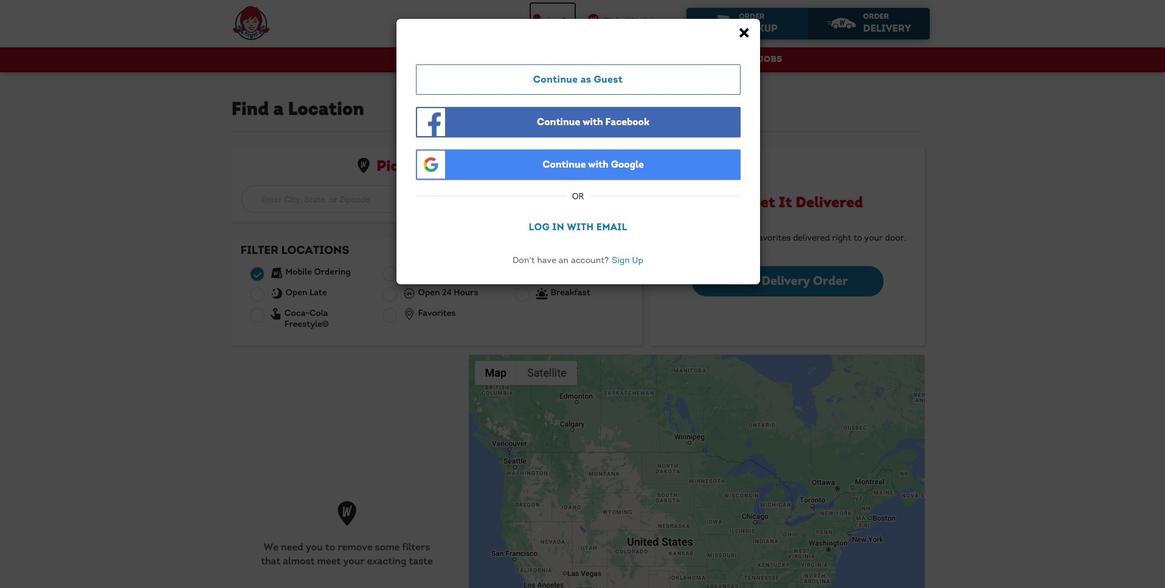 Task type: vqa. For each thing, say whether or not it's contained in the screenshot.
Password Field
no



Task type: locate. For each thing, give the bounding box(es) containing it.
list box
[[228, 238, 645, 346]]

map region
[[427, 220, 1050, 589]]

None checkbox
[[250, 267, 264, 281], [382, 267, 397, 281], [250, 287, 264, 302], [515, 287, 529, 302], [382, 308, 397, 323], [250, 267, 264, 281], [382, 267, 397, 281], [250, 287, 264, 302], [515, 287, 529, 302], [382, 308, 397, 323]]

menu bar
[[475, 361, 577, 385]]

None checkbox
[[515, 267, 529, 281], [382, 287, 397, 302], [250, 308, 264, 323], [515, 267, 529, 281], [382, 287, 397, 302], [250, 308, 264, 323]]

banner
[[0, 0, 1165, 72]]

dialog
[[396, 19, 760, 284]]



Task type: describe. For each thing, give the bounding box(es) containing it.
Enter City and State or Zipcode to find a Wendy's location search field
[[241, 185, 632, 213]]

log in image
[[570, 17, 575, 25]]



